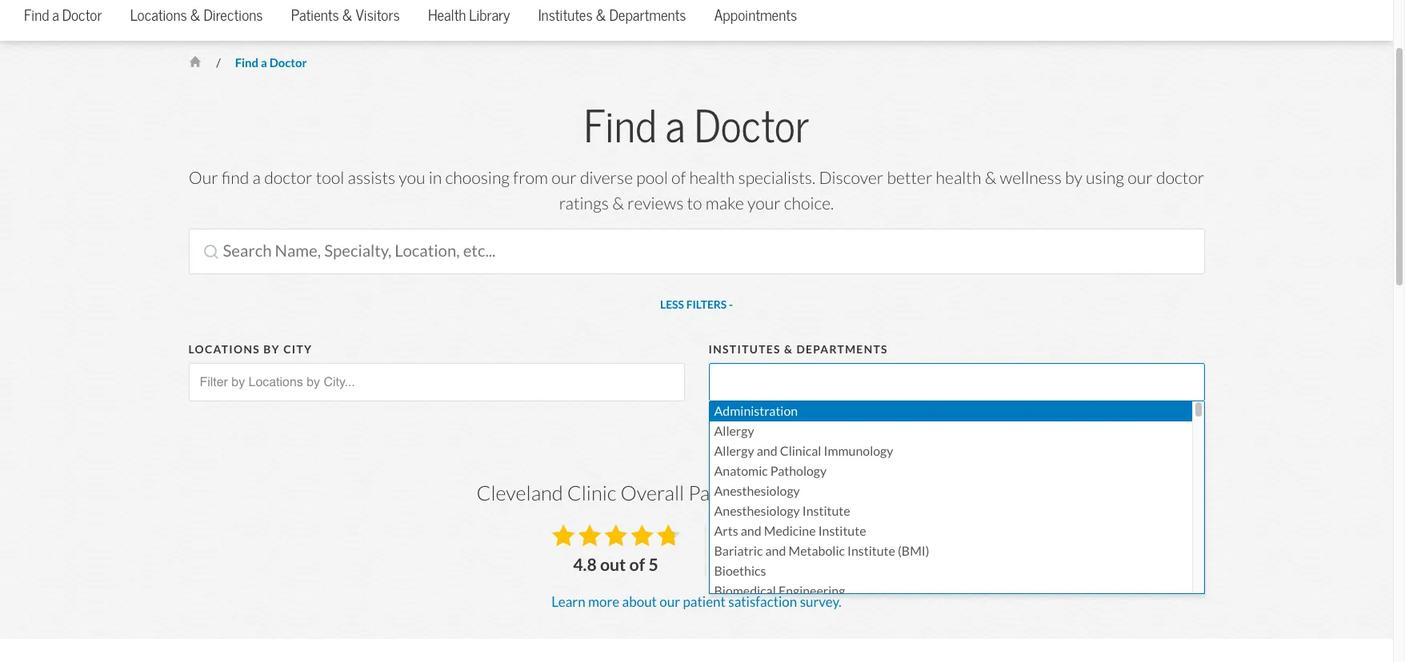 Task type: describe. For each thing, give the bounding box(es) containing it.
locations by city
[[188, 343, 313, 357]]

to
[[687, 193, 702, 214]]

locations for locations & directions
[[130, 5, 187, 24]]

in
[[429, 167, 442, 189]]

2 vertical spatial institute
[[848, 543, 895, 559]]

0 horizontal spatial of
[[630, 555, 645, 576]]

ratings
[[559, 193, 609, 214]]

doctor for the right find a doctor link
[[269, 55, 307, 71]]

bioethics
[[714, 563, 766, 579]]

learn more about our patient satisfaction survey. link
[[552, 594, 842, 611]]

you
[[399, 167, 425, 189]]

out
[[600, 555, 626, 576]]

4.8 out of 5
[[573, 555, 658, 576]]

Search Name, Specialty, Location, etc... search field
[[188, 229, 1205, 274]]

2 vertical spatial find
[[584, 99, 657, 154]]

of inside our find a doctor tool assists you in choosing from our diverse pool of health specialists. discover better health & wellness by using our doctor ratings & reviews to make your choice.
[[671, 167, 686, 189]]

specialists.
[[738, 167, 816, 189]]

2 horizontal spatial our
[[1128, 167, 1153, 189]]

engineering
[[779, 583, 845, 599]]

1 horizontal spatial our
[[660, 594, 680, 611]]

immunology
[[824, 443, 893, 459]]

wellness
[[1000, 167, 1062, 189]]

2 doctor from the left
[[1156, 167, 1205, 189]]

1 vertical spatial and
[[741, 523, 762, 539]]

reviews
[[628, 193, 684, 214]]

5
[[649, 555, 658, 576]]

locations for locations by city
[[188, 343, 260, 357]]

patient
[[683, 594, 726, 611]]

find
[[222, 167, 249, 189]]

survey.
[[800, 594, 842, 611]]

choosing
[[445, 167, 510, 189]]

bariatric
[[714, 543, 763, 559]]

assists
[[348, 167, 395, 189]]

a inside our find a doctor tool assists you in choosing from our diverse pool of health specialists. discover better health & wellness by using our doctor ratings & reviews to make your choice.
[[253, 167, 261, 189]]

overall
[[621, 481, 684, 506]]

0 vertical spatial institutes
[[538, 5, 593, 24]]

our
[[189, 167, 218, 189]]

health
[[428, 5, 466, 24]]

clinical
[[780, 443, 821, 459]]

rating
[[860, 481, 917, 506]]

health library link
[[428, 0, 510, 41]]

administration allergy allergy and clinical immunology anatomic pathology anesthesiology anesthesiology institute arts and medicine institute bariatric and metabolic institute (bmi) bioethics biomedical engineering
[[714, 403, 930, 599]]

tool
[[316, 167, 344, 189]]

choice.
[[784, 193, 834, 214]]

0 vertical spatial institute
[[803, 503, 850, 519]]

2 health from the left
[[936, 167, 982, 189]]

2 allergy from the top
[[714, 443, 754, 459]]

find for the right find a doctor link
[[235, 55, 258, 71]]

biomedical
[[714, 583, 776, 599]]

locations & directions link
[[130, 0, 263, 41]]

cleveland clinic overall patient satisfaction rating
[[477, 481, 917, 506]]

2 anesthesiology from the top
[[714, 503, 800, 519]]

more
[[588, 594, 620, 611]]

directions
[[204, 5, 263, 24]]

by inside our find a doctor tool assists you in choosing from our diverse pool of health specialists. discover better health & wellness by using our doctor ratings & reviews to make your choice.
[[1065, 167, 1083, 189]]

find a doctor for the right find a doctor link
[[235, 55, 307, 71]]

0 horizontal spatial by
[[263, 343, 280, 357]]

1 anesthesiology from the top
[[714, 483, 800, 499]]

0 vertical spatial departments
[[609, 5, 686, 24]]

institutes & departments link
[[538, 0, 686, 41]]

anatomic
[[714, 463, 768, 479]]

satisfaction
[[729, 594, 797, 611]]

satisfaction
[[755, 481, 856, 506]]



Task type: vqa. For each thing, say whether or not it's contained in the screenshot.
Locations by City
yes



Task type: locate. For each thing, give the bounding box(es) containing it.
star rating icons image
[[552, 525, 675, 548]]

a
[[52, 5, 59, 24], [261, 55, 267, 71], [666, 99, 686, 154], [253, 167, 261, 189]]

from
[[513, 167, 548, 189]]

cleveland
[[477, 481, 563, 506]]

our right using
[[1128, 167, 1153, 189]]

appointments link
[[714, 0, 797, 41]]

1 vertical spatial institutes
[[709, 343, 781, 357]]

2 horizontal spatial find a doctor
[[584, 99, 809, 154]]

0 vertical spatial find
[[24, 5, 49, 24]]

metabolic
[[789, 543, 845, 559]]

locations inside locations & directions link
[[130, 5, 187, 24]]

0 horizontal spatial find
[[24, 5, 49, 24]]

departments
[[609, 5, 686, 24], [797, 343, 888, 357]]

1 vertical spatial departments
[[797, 343, 888, 357]]

city
[[283, 343, 313, 357]]

patients & visitors link
[[291, 0, 400, 41]]

1 vertical spatial institute
[[819, 523, 866, 539]]

1 horizontal spatial of
[[671, 167, 686, 189]]

0 vertical spatial find a doctor
[[24, 5, 102, 24]]

2 horizontal spatial doctor
[[694, 99, 809, 154]]

and
[[757, 443, 778, 459], [741, 523, 762, 539], [766, 543, 786, 559]]

using
[[1086, 167, 1124, 189]]

anesthesiology
[[714, 483, 800, 499], [714, 503, 800, 519]]

doctor
[[62, 5, 102, 24], [269, 55, 307, 71], [694, 99, 809, 154]]

pathology
[[771, 463, 827, 479]]

find for leftmost find a doctor link
[[24, 5, 49, 24]]

make
[[706, 193, 744, 214]]

None text field
[[713, 365, 846, 400]]

allergy up anatomic
[[714, 443, 754, 459]]

by left using
[[1065, 167, 1083, 189]]

diverse
[[580, 167, 633, 189]]

of left 5
[[630, 555, 645, 576]]

filters link
[[660, 293, 733, 319]]

1 horizontal spatial locations
[[188, 343, 260, 357]]

/
[[216, 55, 221, 71]]

doctor right using
[[1156, 167, 1205, 189]]

4.8
[[573, 555, 597, 576]]

None text field
[[193, 365, 680, 400]]

0 horizontal spatial institutes & departments
[[538, 5, 686, 24]]

0 horizontal spatial find a doctor
[[24, 5, 102, 24]]

0 vertical spatial anesthesiology
[[714, 483, 800, 499]]

doctor
[[264, 167, 313, 189], [1156, 167, 1205, 189]]

learn more about our patient satisfaction survey.
[[552, 594, 842, 611]]

patients
[[291, 5, 339, 24]]

health up make
[[690, 167, 735, 189]]

1 horizontal spatial doctor
[[269, 55, 307, 71]]

our find a doctor tool assists you in choosing from our diverse pool of health specialists. discover better health & wellness by using our doctor ratings & reviews to make your choice.
[[189, 167, 1205, 214]]

patients & visitors
[[291, 5, 400, 24]]

institute
[[803, 503, 850, 519], [819, 523, 866, 539], [848, 543, 895, 559]]

better
[[887, 167, 933, 189]]

812,063
[[734, 520, 842, 556]]

0 horizontal spatial departments
[[609, 5, 686, 24]]

1 horizontal spatial departments
[[797, 343, 888, 357]]

about
[[622, 594, 657, 611]]

health right better
[[936, 167, 982, 189]]

1 vertical spatial doctor
[[269, 55, 307, 71]]

by left city
[[263, 343, 280, 357]]

0 horizontal spatial doctor
[[62, 5, 102, 24]]

0 vertical spatial find a doctor link
[[24, 0, 102, 41]]

0 horizontal spatial locations
[[130, 5, 187, 24]]

discover
[[819, 167, 884, 189]]

2 horizontal spatial find
[[584, 99, 657, 154]]

1 horizontal spatial find a doctor
[[235, 55, 307, 71]]

allergy
[[714, 423, 754, 439], [714, 443, 754, 459]]

and up bariatric
[[741, 523, 762, 539]]

by
[[1065, 167, 1083, 189], [263, 343, 280, 357]]

find a doctor link
[[24, 0, 102, 41], [235, 55, 307, 71]]

pool
[[637, 167, 668, 189]]

1 horizontal spatial institutes
[[709, 343, 781, 357]]

locations left city
[[188, 343, 260, 357]]

our up ratings
[[552, 167, 577, 189]]

1 horizontal spatial find a doctor link
[[235, 55, 307, 71]]

doctor left the tool
[[264, 167, 313, 189]]

institutes
[[538, 5, 593, 24], [709, 343, 781, 357]]

0 horizontal spatial institutes
[[538, 5, 593, 24]]

(bmi)
[[898, 543, 930, 559]]

institutes down filters
[[709, 343, 781, 357]]

2 vertical spatial find a doctor
[[584, 99, 809, 154]]

0 vertical spatial doctor
[[62, 5, 102, 24]]

1 vertical spatial find a doctor link
[[235, 55, 307, 71]]

0 horizontal spatial doctor
[[264, 167, 313, 189]]

find a doctor
[[24, 5, 102, 24], [235, 55, 307, 71], [584, 99, 809, 154]]

anesthesiology up arts
[[714, 503, 800, 519]]

locations
[[130, 5, 187, 24], [188, 343, 260, 357]]

visitors
[[356, 5, 400, 24]]

&
[[190, 5, 201, 24], [342, 5, 353, 24], [596, 5, 606, 24], [985, 167, 997, 189], [612, 193, 624, 214], [784, 343, 793, 357]]

patient
[[688, 481, 751, 506]]

and up anatomic
[[757, 443, 778, 459]]

library
[[469, 5, 510, 24]]

1 vertical spatial find a doctor
[[235, 55, 307, 71]]

anesthesiology down anatomic
[[714, 483, 800, 499]]

1 horizontal spatial doctor
[[1156, 167, 1205, 189]]

1 doctor from the left
[[264, 167, 313, 189]]

administration
[[714, 403, 798, 419]]

of right pool
[[671, 167, 686, 189]]

2 vertical spatial doctor
[[694, 99, 809, 154]]

health library
[[428, 5, 510, 24]]

allergy down administration
[[714, 423, 754, 439]]

institutes & departments
[[538, 5, 686, 24], [709, 343, 888, 357]]

1 vertical spatial find
[[235, 55, 258, 71]]

0 horizontal spatial health
[[690, 167, 735, 189]]

and down medicine
[[766, 543, 786, 559]]

appointments
[[714, 5, 797, 24]]

1 vertical spatial anesthesiology
[[714, 503, 800, 519]]

1 vertical spatial allergy
[[714, 443, 754, 459]]

your
[[748, 193, 781, 214]]

learn
[[552, 594, 586, 611]]

our
[[552, 167, 577, 189], [1128, 167, 1153, 189], [660, 594, 680, 611]]

0 vertical spatial locations
[[130, 5, 187, 24]]

1 health from the left
[[690, 167, 735, 189]]

1 allergy from the top
[[714, 423, 754, 439]]

0 vertical spatial allergy
[[714, 423, 754, 439]]

1 vertical spatial of
[[630, 555, 645, 576]]

1 horizontal spatial find
[[235, 55, 258, 71]]

0 horizontal spatial find a doctor link
[[24, 0, 102, 41]]

health
[[690, 167, 735, 189], [936, 167, 982, 189]]

2 vertical spatial and
[[766, 543, 786, 559]]

find
[[24, 5, 49, 24], [235, 55, 258, 71], [584, 99, 657, 154]]

of
[[671, 167, 686, 189], [630, 555, 645, 576]]

0 horizontal spatial our
[[552, 167, 577, 189]]

clinic
[[567, 481, 617, 506]]

1 horizontal spatial institutes & departments
[[709, 343, 888, 357]]

our right about
[[660, 594, 680, 611]]

812,063 reviews
[[734, 520, 842, 576]]

reviews
[[756, 555, 820, 576]]

1 horizontal spatial by
[[1065, 167, 1083, 189]]

0 vertical spatial by
[[1065, 167, 1083, 189]]

0 vertical spatial and
[[757, 443, 778, 459]]

locations left directions
[[130, 5, 187, 24]]

0 vertical spatial of
[[671, 167, 686, 189]]

1 horizontal spatial health
[[936, 167, 982, 189]]

1 vertical spatial locations
[[188, 343, 260, 357]]

1 vertical spatial institutes & departments
[[709, 343, 888, 357]]

find a doctor for leftmost find a doctor link
[[24, 5, 102, 24]]

filters
[[686, 298, 727, 312]]

0 vertical spatial institutes & departments
[[538, 5, 686, 24]]

institutes right library
[[538, 5, 593, 24]]

locations & directions
[[130, 5, 263, 24]]

1 vertical spatial by
[[263, 343, 280, 357]]

doctor for leftmost find a doctor link
[[62, 5, 102, 24]]

arts
[[714, 523, 738, 539]]

medicine
[[764, 523, 816, 539]]

& inside 'link'
[[342, 5, 353, 24]]



